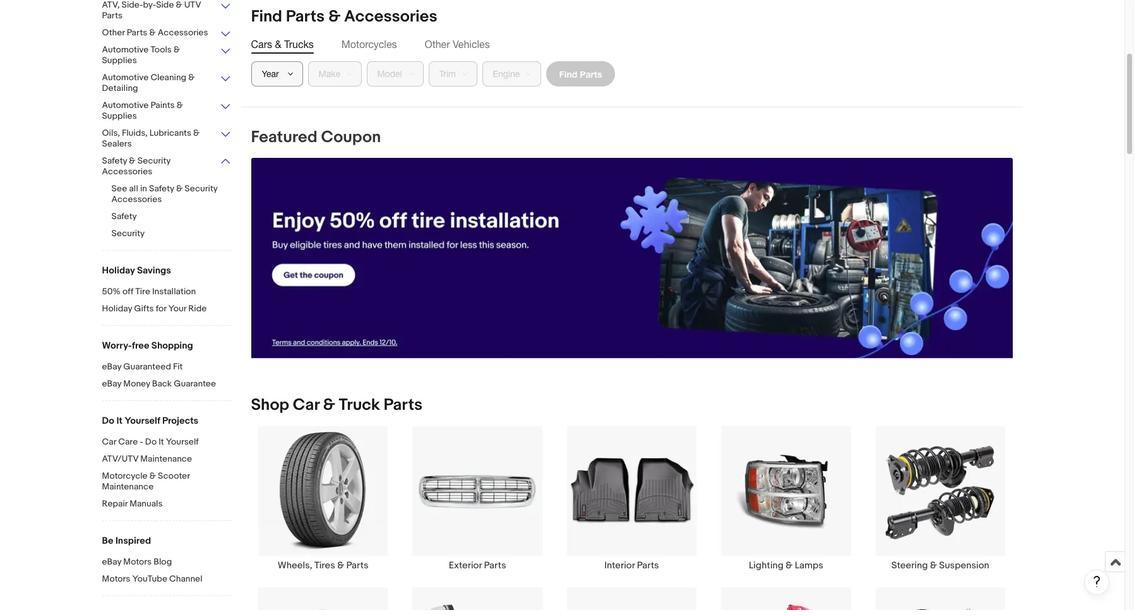 Task type: locate. For each thing, give the bounding box(es) containing it.
it
[[116, 415, 122, 427], [159, 436, 164, 447]]

holiday down 50% on the left of the page
[[102, 303, 132, 314]]

1 holiday from the top
[[102, 265, 135, 277]]

car care - do it yourself atv/utv maintenance motorcycle & scooter maintenance repair manuals
[[102, 436, 199, 509]]

automotive left cleaning
[[102, 72, 149, 83]]

motors
[[123, 556, 152, 567], [102, 573, 130, 584]]

safety
[[102, 155, 127, 166], [149, 183, 174, 194], [111, 211, 137, 222]]

automotive down detailing
[[102, 100, 149, 111]]

do right -
[[145, 436, 157, 447]]

it inside car care - do it yourself atv/utv maintenance motorcycle & scooter maintenance repair manuals
[[159, 436, 164, 447]]

holiday up 50% on the left of the page
[[102, 265, 135, 277]]

1 vertical spatial it
[[159, 436, 164, 447]]

ebay for be
[[102, 556, 121, 567]]

1 supplies from the top
[[102, 55, 137, 66]]

safety down see
[[111, 211, 137, 222]]

by-
[[143, 0, 156, 10]]

yourself inside car care - do it yourself atv/utv maintenance motorcycle & scooter maintenance repair manuals
[[166, 436, 199, 447]]

automotive cleaning & detailing button
[[102, 72, 231, 95]]

safety link
[[111, 211, 241, 223]]

0 vertical spatial holiday
[[102, 265, 135, 277]]

0 horizontal spatial car
[[102, 436, 116, 447]]

yourself down projects
[[166, 436, 199, 447]]

care
[[118, 436, 138, 447]]

accessories
[[344, 7, 437, 27], [158, 27, 208, 38], [102, 166, 152, 177], [111, 194, 162, 205]]

other
[[102, 27, 125, 38], [425, 39, 450, 50]]

other inside tab list
[[425, 39, 450, 50]]

exterior
[[449, 560, 482, 572]]

car left care
[[102, 436, 116, 447]]

ebay
[[102, 361, 121, 372], [102, 378, 121, 389], [102, 556, 121, 567]]

do inside car care - do it yourself atv/utv maintenance motorcycle & scooter maintenance repair manuals
[[145, 436, 157, 447]]

0 vertical spatial yourself
[[125, 415, 160, 427]]

maintenance
[[140, 453, 192, 464], [102, 481, 154, 492]]

0 vertical spatial safety
[[102, 155, 127, 166]]

be inspired
[[102, 535, 151, 547]]

holiday savings
[[102, 265, 171, 277]]

1 vertical spatial ebay
[[102, 378, 121, 389]]

1 vertical spatial car
[[102, 436, 116, 447]]

wheels, tires & parts
[[278, 560, 369, 572]]

2 ebay from the top
[[102, 378, 121, 389]]

2 vertical spatial ebay
[[102, 556, 121, 567]]

repair manuals link
[[102, 498, 231, 510]]

security
[[137, 155, 171, 166], [185, 183, 218, 194], [111, 228, 145, 239]]

1 automotive from the top
[[102, 44, 149, 55]]

1 horizontal spatial find
[[559, 69, 577, 79]]

steering & suspension link
[[863, 426, 1018, 572]]

money
[[123, 378, 150, 389]]

0 vertical spatial security
[[137, 155, 171, 166]]

0 vertical spatial supplies
[[102, 55, 137, 66]]

it up atv/utv maintenance link
[[159, 436, 164, 447]]

2 holiday from the top
[[102, 303, 132, 314]]

side
[[156, 0, 174, 10]]

cleaning
[[151, 72, 186, 83]]

exterior parts
[[449, 560, 506, 572]]

0 vertical spatial ebay
[[102, 361, 121, 372]]

security down oils, fluids, lubricants & sealers 'dropdown button'
[[137, 155, 171, 166]]

0 horizontal spatial it
[[116, 415, 122, 427]]

1 vertical spatial automotive
[[102, 72, 149, 83]]

1 horizontal spatial other
[[425, 39, 450, 50]]

1 vertical spatial yourself
[[166, 436, 199, 447]]

it up care
[[116, 415, 122, 427]]

1 ebay from the top
[[102, 361, 121, 372]]

1 horizontal spatial do
[[145, 436, 157, 447]]

0 horizontal spatial do
[[102, 415, 114, 427]]

yourself up -
[[125, 415, 160, 427]]

2 vertical spatial security
[[111, 228, 145, 239]]

0 vertical spatial automotive
[[102, 44, 149, 55]]

motors up youtube at left
[[123, 556, 152, 567]]

oils,
[[102, 128, 120, 138]]

holiday
[[102, 265, 135, 277], [102, 303, 132, 314]]

0 vertical spatial it
[[116, 415, 122, 427]]

50% off tire installation holiday gifts for your ride
[[102, 286, 207, 314]]

exterior parts link
[[400, 426, 555, 572]]

1 horizontal spatial it
[[159, 436, 164, 447]]

parts inside exterior parts link
[[484, 560, 506, 572]]

motors left youtube at left
[[102, 573, 130, 584]]

find inside button
[[559, 69, 577, 79]]

ebay down the worry-
[[102, 361, 121, 372]]

1 vertical spatial supplies
[[102, 111, 137, 121]]

ebay inside ebay motors blog motors youtube channel
[[102, 556, 121, 567]]

tab list containing cars & trucks
[[251, 37, 1013, 51]]

youtube
[[132, 573, 167, 584]]

3 ebay from the top
[[102, 556, 121, 567]]

security up 'holiday savings'
[[111, 228, 145, 239]]

sealers
[[102, 138, 132, 149]]

supplies up detailing
[[102, 55, 137, 66]]

car right shop
[[293, 395, 319, 415]]

ebay motors blog link
[[102, 556, 231, 568]]

motorcycle & scooter maintenance link
[[102, 471, 231, 493]]

0 vertical spatial maintenance
[[140, 453, 192, 464]]

0 vertical spatial car
[[293, 395, 319, 415]]

maintenance down car care - do it yourself link
[[140, 453, 192, 464]]

guarantee
[[174, 378, 216, 389]]

other left vehicles
[[425, 39, 450, 50]]

1 vertical spatial holiday
[[102, 303, 132, 314]]

1 vertical spatial find
[[559, 69, 577, 79]]

off
[[123, 286, 133, 297]]

supplies up oils,
[[102, 111, 137, 121]]

0 vertical spatial find
[[251, 7, 282, 27]]

lamps
[[795, 560, 823, 572]]

1 horizontal spatial car
[[293, 395, 319, 415]]

0 horizontal spatial find
[[251, 7, 282, 27]]

0 horizontal spatial yourself
[[125, 415, 160, 427]]

parts inside find parts button
[[580, 69, 602, 79]]

supplies
[[102, 55, 137, 66], [102, 111, 137, 121]]

projects
[[162, 415, 198, 427]]

ebay left 'money'
[[102, 378, 121, 389]]

ebay for worry-
[[102, 361, 121, 372]]

2 automotive from the top
[[102, 72, 149, 83]]

channel
[[169, 573, 202, 584]]

None text field
[[251, 158, 1013, 359]]

paints
[[151, 100, 175, 111]]

do it yourself projects
[[102, 415, 198, 427]]

automotive left tools
[[102, 44, 149, 55]]

guaranteed
[[123, 361, 171, 372]]

ebay money back guarantee link
[[102, 378, 231, 390]]

2 vertical spatial automotive
[[102, 100, 149, 111]]

&
[[176, 0, 182, 10], [328, 7, 341, 27], [149, 27, 156, 38], [275, 39, 281, 50], [174, 44, 180, 55], [188, 72, 195, 83], [177, 100, 183, 111], [193, 128, 200, 138], [129, 155, 135, 166], [176, 183, 183, 194], [323, 395, 335, 415], [149, 471, 156, 481], [337, 560, 344, 572], [786, 560, 793, 572], [930, 560, 937, 572]]

accessories up all
[[102, 166, 152, 177]]

parts
[[286, 7, 325, 27], [102, 10, 123, 21], [127, 27, 147, 38], [580, 69, 602, 79], [384, 395, 423, 415], [346, 560, 369, 572], [484, 560, 506, 572], [637, 560, 659, 572]]

tab list
[[251, 37, 1013, 51]]

do up atv/utv
[[102, 415, 114, 427]]

0 vertical spatial other
[[102, 27, 125, 38]]

car care - do it yourself link
[[102, 436, 231, 448]]

ebay down be
[[102, 556, 121, 567]]

2 vertical spatial safety
[[111, 211, 137, 222]]

0 horizontal spatial other
[[102, 27, 125, 38]]

safety right 'in'
[[149, 183, 174, 194]]

repair
[[102, 498, 128, 509]]

holiday gifts for your ride link
[[102, 303, 231, 315]]

other down atv,
[[102, 27, 125, 38]]

security up "safety" link
[[185, 183, 218, 194]]

gifts
[[134, 303, 154, 314]]

automotive
[[102, 44, 149, 55], [102, 72, 149, 83], [102, 100, 149, 111]]

find parts & accessories
[[251, 7, 437, 27]]

maintenance up repair at left bottom
[[102, 481, 154, 492]]

1 vertical spatial do
[[145, 436, 157, 447]]

1 vertical spatial other
[[425, 39, 450, 50]]

all
[[129, 183, 138, 194]]

be
[[102, 535, 113, 547]]

interior parts
[[605, 560, 659, 572]]

yourself
[[125, 415, 160, 427], [166, 436, 199, 447]]

suspension
[[939, 560, 990, 572]]

safety down sealers
[[102, 155, 127, 166]]

lubricants
[[150, 128, 191, 138]]

1 horizontal spatial yourself
[[166, 436, 199, 447]]

accessories up motorcycles
[[344, 7, 437, 27]]

enjoy 50% off tire installation image
[[251, 158, 1013, 358]]



Task type: describe. For each thing, give the bounding box(es) containing it.
ebay guaranteed fit ebay money back guarantee
[[102, 361, 216, 389]]

1 vertical spatial maintenance
[[102, 481, 154, 492]]

vehicles
[[453, 39, 490, 50]]

50% off tire installation link
[[102, 286, 231, 298]]

fit
[[173, 361, 183, 372]]

steering & suspension
[[892, 560, 990, 572]]

shop
[[251, 395, 289, 415]]

fluids,
[[122, 128, 148, 138]]

truck
[[339, 395, 380, 415]]

parts inside interior parts 'link'
[[637, 560, 659, 572]]

for
[[156, 303, 166, 314]]

ebay guaranteed fit link
[[102, 361, 231, 373]]

car inside car care - do it yourself atv/utv maintenance motorcycle & scooter maintenance repair manuals
[[102, 436, 116, 447]]

atv, side-by-side & utv parts other parts & accessories automotive tools & supplies automotive cleaning & detailing automotive paints & supplies oils, fluids, lubricants & sealers safety & security accessories see all in safety & security accessories safety security
[[102, 0, 218, 239]]

0 vertical spatial motors
[[123, 556, 152, 567]]

in
[[140, 183, 147, 194]]

50%
[[102, 286, 121, 297]]

see
[[111, 183, 127, 194]]

find for find parts & accessories
[[251, 7, 282, 27]]

your
[[168, 303, 186, 314]]

other vehicles
[[425, 39, 490, 50]]

accessories down atv, side-by-side & utv parts dropdown button
[[158, 27, 208, 38]]

atv/utv
[[102, 453, 138, 464]]

1 vertical spatial motors
[[102, 573, 130, 584]]

safety & security accessories button
[[102, 155, 231, 178]]

lighting
[[749, 560, 784, 572]]

motorcycle
[[102, 471, 147, 481]]

automotive tools & supplies button
[[102, 44, 231, 67]]

1 vertical spatial safety
[[149, 183, 174, 194]]

inspired
[[115, 535, 151, 547]]

motorcycles
[[342, 39, 397, 50]]

-
[[140, 436, 143, 447]]

find for find parts
[[559, 69, 577, 79]]

side-
[[122, 0, 143, 10]]

worry-free shopping
[[102, 340, 193, 352]]

& inside car care - do it yourself atv/utv maintenance motorcycle & scooter maintenance repair manuals
[[149, 471, 156, 481]]

ebay motors blog motors youtube channel
[[102, 556, 202, 584]]

lighting & lamps
[[749, 560, 823, 572]]

coupon
[[321, 128, 381, 147]]

tools
[[151, 44, 172, 55]]

manuals
[[130, 498, 163, 509]]

installation
[[152, 286, 196, 297]]

tire
[[135, 286, 150, 297]]

trucks
[[284, 39, 314, 50]]

free
[[132, 340, 149, 352]]

shop car & truck parts
[[251, 395, 423, 415]]

find parts button
[[546, 61, 615, 87]]

see all in safety & security accessories link
[[111, 183, 241, 206]]

other inside atv, side-by-side & utv parts other parts & accessories automotive tools & supplies automotive cleaning & detailing automotive paints & supplies oils, fluids, lubricants & sealers safety & security accessories see all in safety & security accessories safety security
[[102, 27, 125, 38]]

oils, fluids, lubricants & sealers button
[[102, 128, 231, 150]]

wheels, tires & parts link
[[246, 426, 400, 572]]

shopping
[[151, 340, 193, 352]]

other parts & accessories button
[[102, 27, 231, 39]]

security link
[[111, 228, 241, 240]]

3 automotive from the top
[[102, 100, 149, 111]]

0 vertical spatial do
[[102, 415, 114, 427]]

steering
[[892, 560, 928, 572]]

atv, side-by-side & utv parts button
[[102, 0, 231, 22]]

2 supplies from the top
[[102, 111, 137, 121]]

interior
[[605, 560, 635, 572]]

atv/utv maintenance link
[[102, 453, 231, 465]]

1 vertical spatial security
[[185, 183, 218, 194]]

accessories up "safety" link
[[111, 194, 162, 205]]

back
[[152, 378, 172, 389]]

worry-
[[102, 340, 132, 352]]

featured coupon
[[251, 128, 381, 147]]

lighting & lamps link
[[709, 426, 863, 572]]

detailing
[[102, 83, 138, 93]]

holiday inside 50% off tire installation holiday gifts for your ride
[[102, 303, 132, 314]]

cars
[[251, 39, 272, 50]]

interior parts link
[[555, 426, 709, 572]]

ride
[[188, 303, 207, 314]]

atv,
[[102, 0, 120, 10]]

cars & trucks
[[251, 39, 314, 50]]

savings
[[137, 265, 171, 277]]

scooter
[[158, 471, 190, 481]]

featured
[[251, 128, 317, 147]]

automotive paints & supplies button
[[102, 100, 231, 123]]

help, opens dialogs image
[[1091, 575, 1103, 588]]

motors youtube channel link
[[102, 573, 231, 585]]

wheels,
[[278, 560, 312, 572]]

parts inside wheels, tires & parts link
[[346, 560, 369, 572]]

& inside "link"
[[786, 560, 793, 572]]

utv
[[184, 0, 201, 10]]

find parts
[[559, 69, 602, 79]]

blog
[[154, 556, 172, 567]]



Task type: vqa. For each thing, say whether or not it's contained in the screenshot.
2nd ebay from the top of the page
yes



